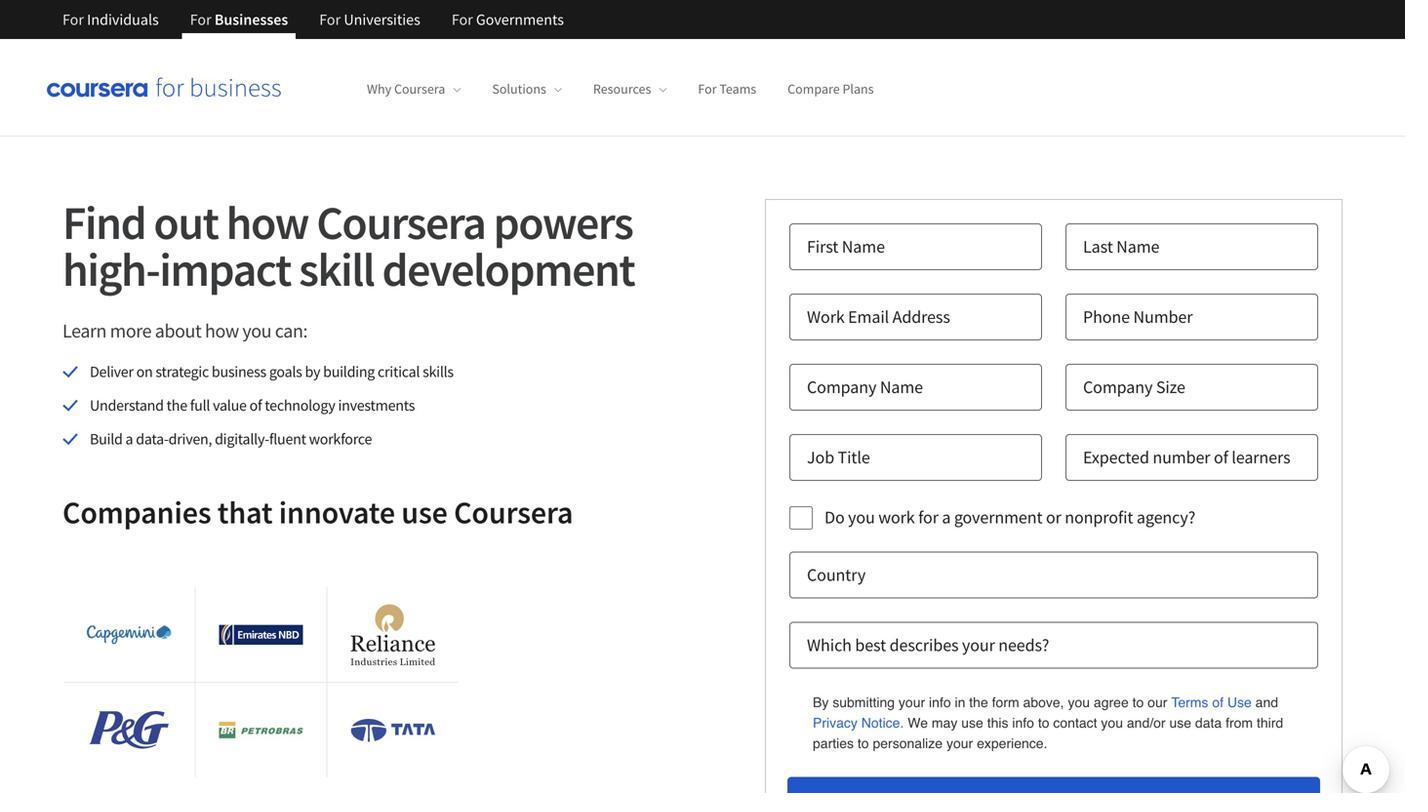 Task type: describe. For each thing, give the bounding box(es) containing it.
contact
[[1054, 715, 1098, 731]]

capgemini logo image
[[87, 626, 171, 645]]

why
[[367, 80, 392, 98]]

you inside we may use this info to contact you and/or use data from third parties to personalize your experience.
[[1102, 715, 1124, 731]]

coursera inside find out how coursera powers high-impact skill development
[[317, 193, 486, 252]]

1 horizontal spatial to
[[1039, 715, 1050, 731]]

0 vertical spatial a
[[125, 429, 133, 449]]

1 horizontal spatial of
[[1215, 447, 1229, 469]]

teams
[[720, 80, 757, 98]]

number
[[1153, 447, 1211, 469]]

can:
[[275, 319, 308, 343]]

reliance logo image
[[351, 605, 435, 666]]

compare
[[788, 80, 840, 98]]

may
[[932, 715, 958, 731]]

2 horizontal spatial use
[[1170, 715, 1192, 731]]

out
[[154, 193, 218, 252]]

learn more about how you can:
[[62, 319, 308, 343]]

the inside by submitting your info in the form above, you agree to our terms of use and privacy notice.
[[970, 695, 989, 711]]

our
[[1148, 695, 1168, 711]]

driven,
[[169, 429, 212, 449]]

workforce
[[309, 429, 372, 449]]

name for first name
[[842, 236, 885, 258]]

investments
[[338, 396, 415, 415]]

learners
[[1232, 447, 1291, 469]]

best
[[856, 634, 887, 656]]

experience.
[[977, 736, 1048, 752]]

by submitting your info in the form above, you agree to our terms of use and privacy notice.
[[813, 695, 1283, 731]]

country
[[807, 564, 866, 586]]

company size
[[1084, 376, 1186, 398]]

Company Name text field
[[790, 364, 1043, 411]]

for businesses
[[190, 10, 288, 29]]

above,
[[1024, 695, 1065, 711]]

work email address
[[807, 306, 951, 328]]

expected number of learners
[[1084, 447, 1291, 469]]

data-
[[136, 429, 169, 449]]

2 vertical spatial coursera
[[454, 493, 574, 532]]

last name
[[1084, 236, 1160, 258]]

do you work for a government or nonprofit agency?
[[825, 507, 1196, 529]]

for left teams
[[698, 80, 717, 98]]

address
[[893, 306, 951, 328]]

from
[[1226, 715, 1254, 731]]

expected
[[1084, 447, 1150, 469]]

resources
[[594, 80, 652, 98]]

0 horizontal spatial the
[[167, 396, 187, 415]]

for for individuals
[[62, 10, 84, 29]]

first
[[807, 236, 839, 258]]

work
[[879, 507, 915, 529]]

p&g logo image
[[89, 712, 169, 750]]

your inside by submitting your info in the form above, you agree to our terms of use and privacy notice.
[[899, 695, 926, 711]]

powers
[[494, 193, 633, 252]]

find
[[62, 193, 146, 252]]

government
[[955, 507, 1043, 529]]

deliver
[[90, 362, 134, 382]]

terms of use link
[[1172, 693, 1252, 713]]

for governments
[[452, 10, 564, 29]]

company for company size
[[1084, 376, 1153, 398]]

number
[[1134, 306, 1194, 328]]

0 horizontal spatial use
[[402, 493, 448, 532]]

about
[[155, 319, 202, 343]]

full
[[190, 396, 210, 415]]

submitting
[[833, 695, 895, 711]]

goals
[[269, 362, 302, 382]]

0 vertical spatial your
[[963, 634, 996, 656]]

needs?
[[999, 634, 1050, 656]]

company for company name
[[807, 376, 877, 398]]

which best describes your needs?
[[807, 634, 1050, 656]]

build a data-driven, digitally-fluent workforce
[[90, 429, 372, 449]]

companies that innovate use coursera
[[62, 493, 574, 532]]

for teams link
[[698, 80, 757, 98]]

innovate
[[279, 493, 395, 532]]

company name
[[807, 376, 924, 398]]

info inside by submitting your info in the form above, you agree to our terms of use and privacy notice.
[[930, 695, 952, 711]]

technology
[[265, 396, 335, 415]]

impact
[[159, 240, 291, 299]]

phone number
[[1084, 306, 1194, 328]]

name for company name
[[881, 376, 924, 398]]

name for last name
[[1117, 236, 1160, 258]]

terms of
[[1172, 695, 1224, 711]]

privacy notice.
[[813, 715, 904, 731]]

on
[[136, 362, 153, 382]]

and
[[1256, 695, 1279, 711]]

this
[[988, 715, 1009, 731]]

digitally-
[[215, 429, 269, 449]]

value
[[213, 396, 247, 415]]

learn
[[62, 319, 107, 343]]



Task type: vqa. For each thing, say whether or not it's contained in the screenshot.
how within the Find out how Coursera powers high-impact skill development
yes



Task type: locate. For each thing, give the bounding box(es) containing it.
the left 'full' at the left
[[167, 396, 187, 415]]

you inside by submitting your info in the form above, you agree to our terms of use and privacy notice.
[[1069, 695, 1091, 711]]

third
[[1258, 715, 1284, 731]]

critical
[[378, 362, 420, 382]]

First Name text field
[[790, 224, 1043, 270]]

use down terms of
[[1170, 715, 1192, 731]]

the
[[167, 396, 187, 415], [970, 695, 989, 711]]

name right first
[[842, 236, 885, 258]]

info inside we may use this info to contact you and/or use data from third parties to personalize your experience.
[[1013, 715, 1035, 731]]

1 vertical spatial to
[[858, 736, 870, 752]]

for left governments at the top left of the page
[[452, 10, 473, 29]]

for for governments
[[452, 10, 473, 29]]

the right in
[[970, 695, 989, 711]]

for for universities
[[320, 10, 341, 29]]

your down may
[[947, 736, 974, 752]]

do
[[825, 507, 845, 529]]

0 vertical spatial of
[[250, 396, 262, 415]]

for
[[919, 507, 939, 529]]

universities
[[344, 10, 421, 29]]

high-
[[62, 240, 160, 299]]

1 horizontal spatial use
[[962, 715, 984, 731]]

1 vertical spatial your
[[899, 695, 926, 711]]

petrobras logo image
[[219, 723, 303, 739]]

a right for
[[943, 507, 951, 529]]

how
[[226, 193, 309, 252], [205, 319, 239, 343]]

2 company from the left
[[1084, 376, 1153, 398]]

banner navigation
[[47, 0, 580, 39]]

0 horizontal spatial company
[[807, 376, 877, 398]]

development
[[382, 240, 635, 299]]

1 vertical spatial coursera
[[317, 193, 486, 252]]

plans
[[843, 80, 874, 98]]

you right do
[[849, 507, 876, 529]]

find out how coursera powers high-impact skill development
[[62, 193, 635, 299]]

0 horizontal spatial to
[[858, 736, 870, 752]]

coursera for business image
[[47, 77, 281, 97]]

1 horizontal spatial info
[[1013, 715, 1035, 731]]

to down privacy notice.
[[858, 736, 870, 752]]

phone
[[1084, 306, 1131, 328]]

by
[[813, 695, 829, 711]]

name
[[842, 236, 885, 258], [1117, 236, 1160, 258], [881, 376, 924, 398]]

emirates logo image
[[219, 625, 303, 646]]

Last Name text field
[[1066, 224, 1319, 270]]

a left data-
[[125, 429, 133, 449]]

for teams
[[698, 80, 757, 98]]

deliver on strategic business goals by building critical skills
[[90, 362, 454, 382]]

for individuals
[[62, 10, 159, 29]]

email
[[849, 306, 890, 328]]

company left size
[[1084, 376, 1153, 398]]

work
[[807, 306, 845, 328]]

0 vertical spatial info
[[930, 695, 952, 711]]

use right innovate on the left bottom
[[402, 493, 448, 532]]

0 vertical spatial coursera
[[394, 80, 446, 98]]

compare plans
[[788, 80, 874, 98]]

Work Email Address email field
[[790, 294, 1043, 341]]

how right about
[[205, 319, 239, 343]]

Job Title text field
[[790, 434, 1043, 481]]

job
[[807, 447, 835, 469]]

your inside we may use this info to contact you and/or use data from third parties to personalize your experience.
[[947, 736, 974, 752]]

you
[[243, 319, 272, 343], [849, 507, 876, 529], [1069, 695, 1091, 711], [1102, 715, 1124, 731]]

0 vertical spatial to
[[1039, 715, 1050, 731]]

in
[[955, 695, 966, 711]]

we may use this info to contact you and/or use data from third parties to personalize your experience.
[[813, 715, 1284, 752]]

describes
[[890, 634, 959, 656]]

name right last
[[1117, 236, 1160, 258]]

1 horizontal spatial the
[[970, 695, 989, 711]]

or
[[1047, 507, 1062, 529]]

1 horizontal spatial company
[[1084, 376, 1153, 398]]

info left in
[[930, 695, 952, 711]]

nonprofit
[[1065, 507, 1134, 529]]

fluent
[[269, 429, 306, 449]]

info up experience.
[[1013, 715, 1035, 731]]

you left can:
[[243, 319, 272, 343]]

for left businesses
[[190, 10, 212, 29]]

compare plans link
[[788, 80, 874, 98]]

building
[[323, 362, 375, 382]]

agency?
[[1137, 507, 1196, 529]]

personalize
[[873, 736, 943, 752]]

you down agree to
[[1102, 715, 1124, 731]]

and/or
[[1128, 715, 1166, 731]]

understand the full value of technology investments
[[90, 396, 415, 415]]

0 horizontal spatial a
[[125, 429, 133, 449]]

size
[[1157, 376, 1186, 398]]

0 horizontal spatial of
[[250, 396, 262, 415]]

businesses
[[215, 10, 288, 29]]

1 vertical spatial a
[[943, 507, 951, 529]]

for left universities
[[320, 10, 341, 29]]

1 horizontal spatial a
[[943, 507, 951, 529]]

company up job title
[[807, 376, 877, 398]]

1 vertical spatial info
[[1013, 715, 1035, 731]]

privacy notice. link
[[813, 713, 904, 734]]

you up contact
[[1069, 695, 1091, 711]]

skill
[[299, 240, 374, 299]]

name down work email address email field
[[881, 376, 924, 398]]

for for businesses
[[190, 10, 212, 29]]

your up the "we"
[[899, 695, 926, 711]]

which
[[807, 634, 852, 656]]

how inside find out how coursera powers high-impact skill development
[[226, 193, 309, 252]]

of right value
[[250, 396, 262, 415]]

1 vertical spatial the
[[970, 695, 989, 711]]

resources link
[[594, 80, 667, 98]]

1 vertical spatial how
[[205, 319, 239, 343]]

use down in
[[962, 715, 984, 731]]

2 vertical spatial your
[[947, 736, 974, 752]]

tata logo image
[[351, 720, 435, 742]]

first name
[[807, 236, 885, 258]]

companies
[[62, 493, 211, 532]]

governments
[[476, 10, 564, 29]]

to down above,
[[1039, 715, 1050, 731]]

more
[[110, 319, 151, 343]]

Phone Number telephone field
[[1066, 294, 1319, 341]]

company
[[807, 376, 877, 398], [1084, 376, 1153, 398]]

by
[[305, 362, 320, 382]]

how right out
[[226, 193, 309, 252]]

business
[[212, 362, 266, 382]]

for
[[62, 10, 84, 29], [190, 10, 212, 29], [320, 10, 341, 29], [452, 10, 473, 29], [698, 80, 717, 98]]

1 company from the left
[[807, 376, 877, 398]]

of right number in the right of the page
[[1215, 447, 1229, 469]]

form
[[993, 695, 1020, 711]]

coursera
[[394, 80, 446, 98], [317, 193, 486, 252], [454, 493, 574, 532]]

data
[[1196, 715, 1223, 731]]

agree to
[[1094, 695, 1145, 711]]

0 vertical spatial the
[[167, 396, 187, 415]]

for left individuals
[[62, 10, 84, 29]]

last
[[1084, 236, 1114, 258]]

title
[[838, 447, 871, 469]]

individuals
[[87, 10, 159, 29]]

of
[[250, 396, 262, 415], [1215, 447, 1229, 469]]

parties
[[813, 736, 854, 752]]

your left needs?
[[963, 634, 996, 656]]

Do you work for a government or nonprofit agency? checkbox
[[790, 507, 813, 530]]

understand
[[90, 396, 164, 415]]

why coursera
[[367, 80, 446, 98]]

for universities
[[320, 10, 421, 29]]

skills
[[423, 362, 454, 382]]

job title
[[807, 447, 871, 469]]

1 vertical spatial of
[[1215, 447, 1229, 469]]

0 horizontal spatial info
[[930, 695, 952, 711]]

use
[[1228, 695, 1252, 711]]

0 vertical spatial how
[[226, 193, 309, 252]]



